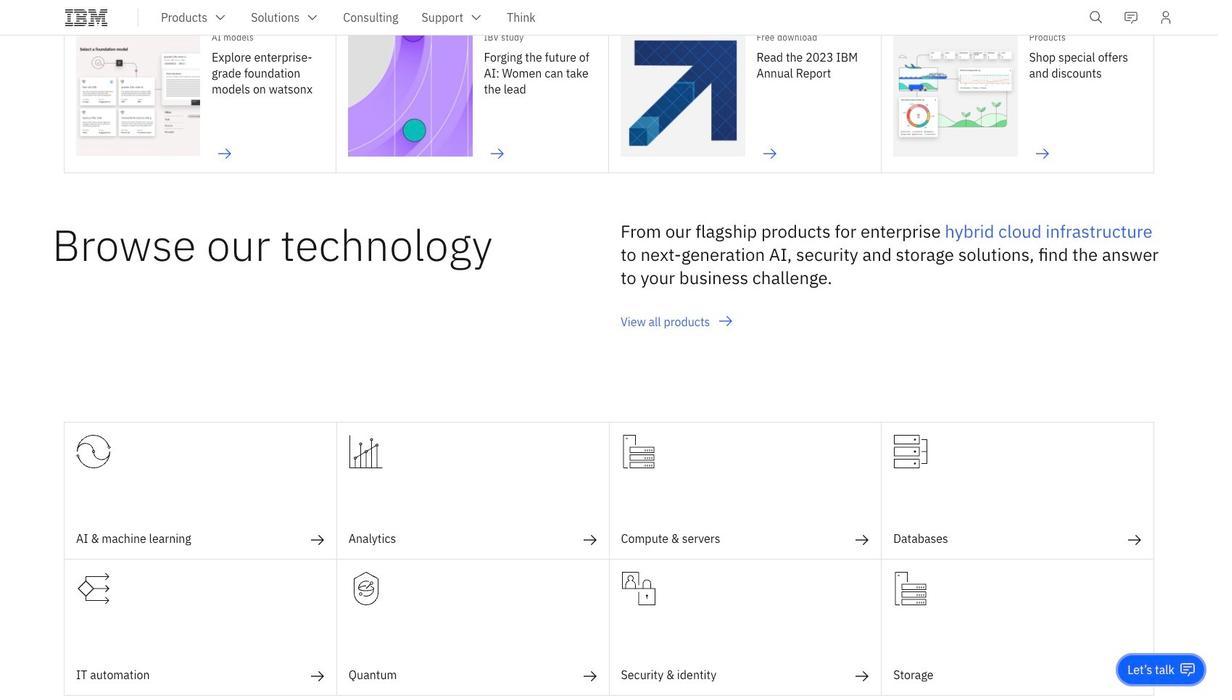 Task type: describe. For each thing, give the bounding box(es) containing it.
let's talk element
[[1128, 662, 1175, 678]]



